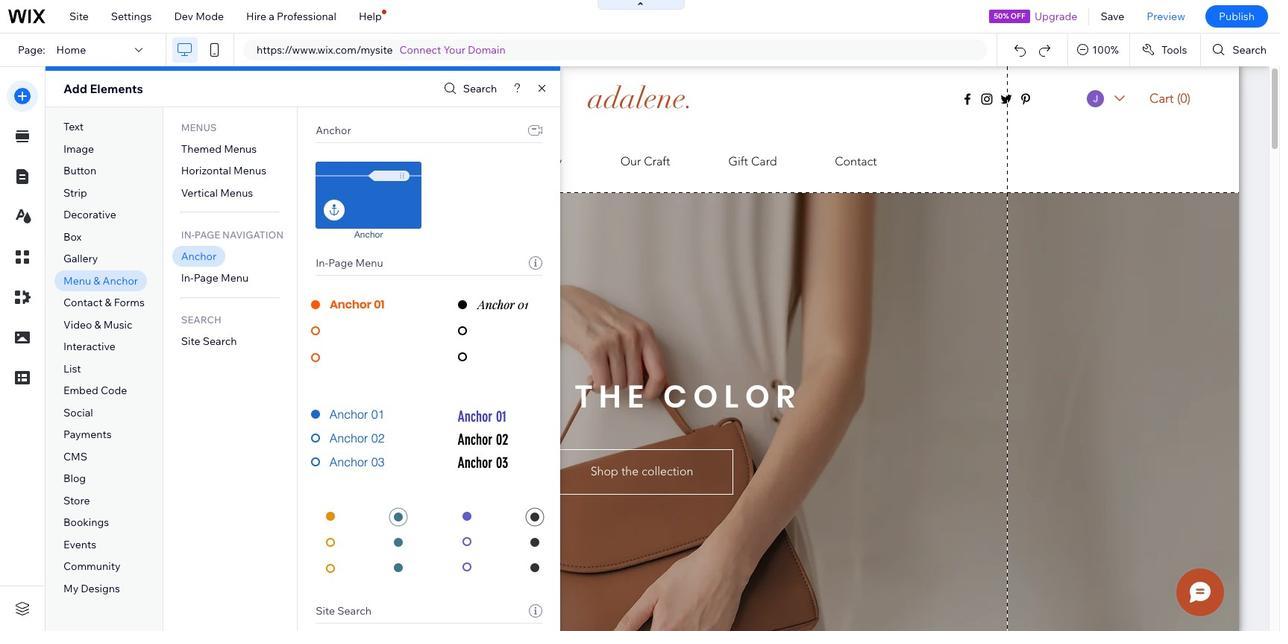 Task type: locate. For each thing, give the bounding box(es) containing it.
1 vertical spatial search button
[[440, 78, 497, 100]]

interactive
[[63, 340, 116, 354]]

menus for vertical menus
[[220, 186, 253, 200]]

button
[[63, 164, 96, 178]]

cms
[[63, 451, 87, 464]]

video
[[63, 318, 92, 332]]

https://www.wix.com/mysite
[[257, 43, 393, 57]]

menu
[[356, 257, 383, 270], [221, 272, 249, 285], [63, 274, 91, 288]]

search button
[[1202, 34, 1280, 66], [440, 78, 497, 100]]

2 vertical spatial site
[[316, 605, 335, 619]]

list
[[63, 363, 81, 376]]

& left "forms"
[[105, 296, 112, 310]]

bookings
[[63, 517, 109, 530]]

payments
[[63, 429, 112, 442]]

publish
[[1219, 10, 1255, 23]]

& for menu
[[94, 274, 100, 288]]

video & music
[[63, 318, 132, 332]]

1 horizontal spatial site search
[[316, 605, 372, 619]]

community
[[63, 561, 121, 574]]

0 vertical spatial in-
[[181, 229, 195, 241]]

& right video
[[94, 318, 101, 332]]

image
[[63, 142, 94, 156]]

site
[[69, 10, 89, 23], [181, 335, 200, 349], [316, 605, 335, 619]]

search button down your
[[440, 78, 497, 100]]

mode
[[196, 10, 224, 23]]

0 vertical spatial &
[[94, 274, 100, 288]]

0 vertical spatial in-page menu
[[316, 257, 383, 270]]

menus
[[181, 121, 217, 133], [224, 142, 257, 156], [234, 164, 266, 178], [220, 186, 253, 200]]

1 vertical spatial site search
[[316, 605, 372, 619]]

in-
[[181, 229, 195, 241], [316, 257, 328, 270], [181, 272, 194, 285]]

music
[[104, 318, 132, 332]]

help
[[359, 10, 382, 23]]

page
[[195, 229, 220, 241], [328, 257, 353, 270], [194, 272, 219, 285]]

0 vertical spatial page
[[195, 229, 220, 241]]

1 vertical spatial &
[[105, 296, 112, 310]]

1 horizontal spatial menu
[[221, 272, 249, 285]]

dev
[[174, 10, 193, 23]]

search
[[1233, 43, 1267, 57], [463, 82, 497, 96], [181, 314, 221, 326], [203, 335, 237, 349], [337, 605, 372, 619]]

1 horizontal spatial site
[[181, 335, 200, 349]]

0 vertical spatial site search
[[181, 335, 237, 349]]

social
[[63, 407, 93, 420]]

publish button
[[1206, 5, 1268, 28]]

menus down themed menus at the left
[[234, 164, 266, 178]]

& for contact
[[105, 296, 112, 310]]

1 vertical spatial in-
[[316, 257, 328, 270]]

menus up themed
[[181, 121, 217, 133]]

vertical
[[181, 186, 218, 200]]

0 horizontal spatial search button
[[440, 78, 497, 100]]

tools
[[1162, 43, 1187, 57]]

1 vertical spatial site
[[181, 335, 200, 349]]

home
[[56, 43, 86, 57]]

add
[[63, 81, 87, 96]]

add elements
[[63, 81, 143, 96]]

preview button
[[1136, 0, 1197, 33]]

vertical menus
[[181, 186, 253, 200]]

in-page menu
[[316, 257, 383, 270], [181, 272, 249, 285]]

domain
[[468, 43, 506, 57]]

0 horizontal spatial in-page menu
[[181, 272, 249, 285]]

& up contact & forms
[[94, 274, 100, 288]]

hire a professional
[[246, 10, 336, 23]]

save button
[[1090, 0, 1136, 33]]

your
[[444, 43, 466, 57]]

menus down horizontal menus
[[220, 186, 253, 200]]

text
[[63, 120, 84, 134]]

50% off
[[994, 11, 1026, 21]]

hire
[[246, 10, 266, 23]]

site search
[[181, 335, 237, 349], [316, 605, 372, 619]]

search button down publish
[[1202, 34, 1280, 66]]

&
[[94, 274, 100, 288], [105, 296, 112, 310], [94, 318, 101, 332]]

2 vertical spatial &
[[94, 318, 101, 332]]

& for video
[[94, 318, 101, 332]]

anchor
[[316, 124, 351, 137], [354, 230, 383, 240], [181, 250, 217, 263], [103, 274, 138, 288]]

1 horizontal spatial in-page menu
[[316, 257, 383, 270]]

menus up horizontal menus
[[224, 142, 257, 156]]

1 horizontal spatial search button
[[1202, 34, 1280, 66]]

tools button
[[1130, 34, 1201, 66]]

0 vertical spatial site
[[69, 10, 89, 23]]

preview
[[1147, 10, 1186, 23]]

1 vertical spatial page
[[328, 257, 353, 270]]

decorative
[[63, 208, 116, 222]]

elements
[[90, 81, 143, 96]]

upgrade
[[1035, 10, 1078, 23]]

themed
[[181, 142, 222, 156]]



Task type: describe. For each thing, give the bounding box(es) containing it.
0 horizontal spatial menu
[[63, 274, 91, 288]]

connect
[[400, 43, 441, 57]]

themed menus
[[181, 142, 257, 156]]

https://www.wix.com/mysite connect your domain
[[257, 43, 506, 57]]

100%
[[1093, 43, 1119, 57]]

embed code
[[63, 385, 127, 398]]

2 horizontal spatial menu
[[356, 257, 383, 270]]

contact
[[63, 296, 103, 310]]

menus for horizontal menus
[[234, 164, 266, 178]]

0 vertical spatial search button
[[1202, 34, 1280, 66]]

menu & anchor
[[63, 274, 138, 288]]

store
[[63, 495, 90, 508]]

forms
[[114, 296, 145, 310]]

strip
[[63, 186, 87, 200]]

horizontal
[[181, 164, 231, 178]]

save
[[1101, 10, 1125, 23]]

1 vertical spatial in-page menu
[[181, 272, 249, 285]]

2 vertical spatial page
[[194, 272, 219, 285]]

settings
[[111, 10, 152, 23]]

dev mode
[[174, 10, 224, 23]]

100% button
[[1069, 34, 1130, 66]]

off
[[1011, 11, 1026, 21]]

embed
[[63, 385, 98, 398]]

blog
[[63, 473, 86, 486]]

2 horizontal spatial site
[[316, 605, 335, 619]]

0 horizontal spatial site
[[69, 10, 89, 23]]

my
[[63, 583, 79, 596]]

0 horizontal spatial site search
[[181, 335, 237, 349]]

50%
[[994, 11, 1009, 21]]

designs
[[81, 583, 120, 596]]

a
[[269, 10, 275, 23]]

contact & forms
[[63, 296, 145, 310]]

horizontal menus
[[181, 164, 266, 178]]

box
[[63, 230, 82, 244]]

events
[[63, 539, 96, 552]]

in-page navigation
[[181, 229, 284, 241]]

my designs
[[63, 583, 120, 596]]

gallery
[[63, 252, 98, 266]]

menus for themed menus
[[224, 142, 257, 156]]

code
[[101, 385, 127, 398]]

navigation
[[222, 229, 284, 241]]

professional
[[277, 10, 336, 23]]

2 vertical spatial in-
[[181, 272, 194, 285]]



Task type: vqa. For each thing, say whether or not it's contained in the screenshot.
Anchor
yes



